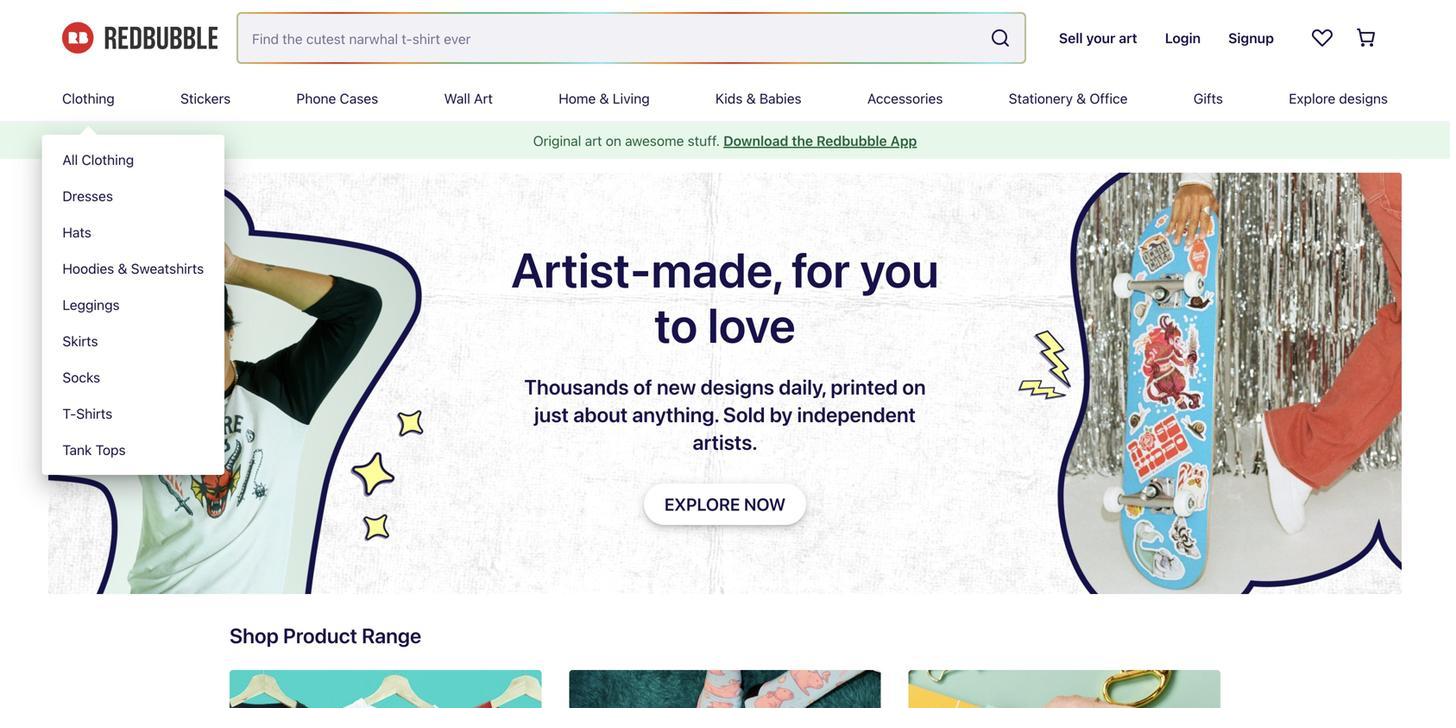 Task type: locate. For each thing, give the bounding box(es) containing it.
for
[[792, 241, 850, 298]]

0 vertical spatial designs
[[1340, 90, 1389, 107]]

0 horizontal spatial on
[[606, 133, 622, 149]]

& left 'office'
[[1077, 90, 1087, 107]]

1 vertical spatial designs
[[701, 375, 775, 399]]

about
[[574, 402, 628, 427]]

designs up sold
[[701, 375, 775, 399]]

gifts link
[[1194, 76, 1224, 121]]

all clothing link
[[42, 142, 225, 178]]

living
[[613, 90, 650, 107]]

babies
[[760, 90, 802, 107]]

shop t-shirts image
[[230, 670, 542, 708]]

on right printed
[[903, 375, 926, 399]]

1 horizontal spatial designs
[[1340, 90, 1389, 107]]

all
[[62, 152, 78, 168]]

dresses
[[62, 188, 113, 204]]

shop deals image
[[569, 670, 881, 708]]

thousands
[[524, 375, 629, 399]]

redbubble logo image
[[62, 22, 218, 54]]

phone
[[297, 90, 336, 107]]

designs right the explore
[[1340, 90, 1389, 107]]

0 horizontal spatial designs
[[701, 375, 775, 399]]

art
[[585, 133, 602, 149]]

thousands of new designs daily, printed on just about anything. sold by independent artists.
[[524, 375, 926, 454]]

made,
[[652, 241, 782, 298]]

shop
[[230, 623, 279, 648]]

redbubble
[[817, 133, 887, 149]]

artists.
[[693, 430, 758, 454]]

& right hoodies
[[118, 260, 127, 277]]

menu bar
[[42, 76, 1389, 475]]

product
[[283, 623, 357, 648]]

clothing
[[62, 90, 115, 107], [82, 152, 134, 168]]

home & living
[[559, 90, 650, 107]]

accessories link
[[868, 76, 943, 121]]

1 vertical spatial clothing
[[82, 152, 134, 168]]

art
[[474, 90, 493, 107]]

1 horizontal spatial on
[[903, 375, 926, 399]]

tops
[[96, 442, 126, 458]]

you
[[860, 241, 939, 298]]

designs inside thousands of new designs daily, printed on just about anything. sold by independent artists.
[[701, 375, 775, 399]]

None field
[[238, 14, 1025, 62]]

hoodies & sweatshirts
[[62, 260, 204, 277]]

kids & babies
[[716, 90, 802, 107]]

original
[[533, 133, 582, 149]]

on right art at the left top of page
[[606, 133, 622, 149]]

& right kids
[[747, 90, 756, 107]]

wall art link
[[444, 76, 493, 121]]

designs
[[1340, 90, 1389, 107], [701, 375, 775, 399]]

skirts
[[62, 333, 98, 349]]

clothing link
[[62, 76, 115, 121]]

all clothing
[[62, 152, 134, 168]]

original art on awesome stuff. download the redbubble app
[[533, 133, 917, 149]]

printed
[[831, 375, 898, 399]]

tank tops
[[62, 442, 126, 458]]

& for kids
[[747, 90, 756, 107]]

office
[[1090, 90, 1128, 107]]

accessories
[[868, 90, 943, 107]]

skirts link
[[42, 323, 225, 359]]

tank
[[62, 442, 92, 458]]

clothing inside "link"
[[82, 152, 134, 168]]

phone cases link
[[297, 76, 378, 121]]

t-shirts link
[[42, 395, 225, 432]]

stationery
[[1009, 90, 1073, 107]]

menu item
[[42, 76, 225, 475]]

Search term search field
[[238, 14, 983, 62]]

on
[[606, 133, 622, 149], [903, 375, 926, 399]]

home & living link
[[559, 76, 650, 121]]

menu bar containing clothing
[[42, 76, 1389, 475]]

leggings link
[[42, 287, 225, 323]]

menu
[[42, 135, 225, 475]]

stationery & office link
[[1009, 76, 1128, 121]]

hats
[[62, 224, 91, 240]]

& left living
[[600, 90, 609, 107]]

kids
[[716, 90, 743, 107]]

home
[[559, 90, 596, 107]]

on inside thousands of new designs daily, printed on just about anything. sold by independent artists.
[[903, 375, 926, 399]]

0 vertical spatial on
[[606, 133, 622, 149]]

t-
[[62, 405, 76, 422]]

just
[[535, 402, 569, 427]]

kids & babies link
[[716, 76, 802, 121]]

&
[[600, 90, 609, 107], [747, 90, 756, 107], [1077, 90, 1087, 107], [118, 260, 127, 277]]

app
[[891, 133, 917, 149]]

clothing right all
[[82, 152, 134, 168]]

1 vertical spatial on
[[903, 375, 926, 399]]

t-shirts
[[62, 405, 112, 422]]

explore designs
[[1289, 90, 1389, 107]]

0 vertical spatial clothing
[[62, 90, 115, 107]]

clothing up all clothing at the top left
[[62, 90, 115, 107]]

new
[[657, 375, 696, 399]]



Task type: vqa. For each thing, say whether or not it's contained in the screenshot.
designs inside menu bar
yes



Task type: describe. For each thing, give the bounding box(es) containing it.
designs inside menu bar
[[1340, 90, 1389, 107]]

leggings
[[62, 297, 120, 313]]

gifts
[[1194, 90, 1224, 107]]

hoodies & sweatshirts link
[[42, 250, 225, 287]]

by
[[770, 402, 793, 427]]

& for home
[[600, 90, 609, 107]]

explore
[[1289, 90, 1336, 107]]

anything.
[[632, 402, 719, 427]]

dresses link
[[42, 178, 225, 214]]

sold
[[723, 402, 766, 427]]

stuff.
[[688, 133, 720, 149]]

cases
[[340, 90, 378, 107]]

download the redbubble app link
[[724, 133, 917, 149]]

stationery & office
[[1009, 90, 1128, 107]]

shop product range
[[230, 623, 422, 648]]

hoodies
[[62, 260, 114, 277]]

& for hoodies
[[118, 260, 127, 277]]

explore designs link
[[1289, 76, 1389, 121]]

the
[[792, 133, 813, 149]]

wall
[[444, 90, 470, 107]]

shop stickers image
[[909, 670, 1221, 708]]

menu item containing clothing
[[42, 76, 225, 475]]

stickers link
[[180, 76, 231, 121]]

artist-
[[511, 241, 652, 298]]

tank tops link
[[42, 432, 225, 468]]

menu containing all clothing
[[42, 135, 225, 475]]

phone cases
[[297, 90, 378, 107]]

socks
[[62, 369, 100, 386]]

& for stationery
[[1077, 90, 1087, 107]]

daily,
[[779, 375, 827, 399]]

shirts
[[76, 405, 112, 422]]

of
[[634, 375, 653, 399]]

awesome
[[625, 133, 684, 149]]

independent
[[797, 402, 916, 427]]

love
[[708, 296, 796, 353]]

socks link
[[42, 359, 225, 395]]

stickers
[[180, 90, 231, 107]]

wall art
[[444, 90, 493, 107]]

hats link
[[42, 214, 225, 250]]

artist-made, for you to love
[[511, 241, 939, 353]]

download
[[724, 133, 789, 149]]

to
[[655, 296, 698, 353]]

sweatshirts
[[131, 260, 204, 277]]

range
[[362, 623, 422, 648]]



